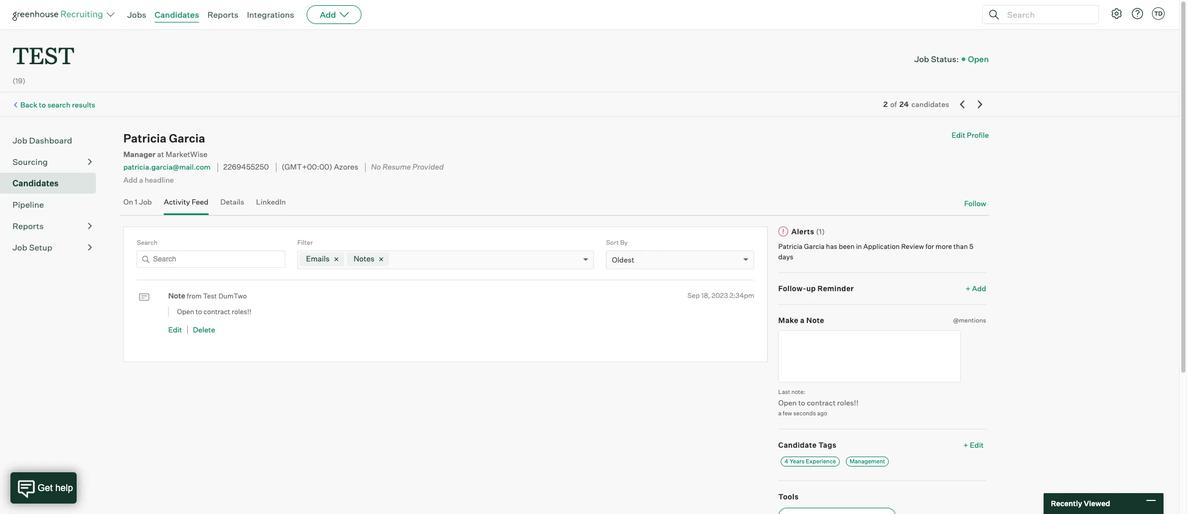 Task type: vqa. For each thing, say whether or not it's contained in the screenshot.
THE ALL USERS link
no



Task type: describe. For each thing, give the bounding box(es) containing it.
roles!! inside "last note: open to contract roles!! a few seconds ago"
[[838, 398, 859, 407]]

delete link
[[193, 325, 215, 334]]

recently viewed
[[1052, 499, 1111, 508]]

0 vertical spatial reports link
[[208, 9, 239, 20]]

job setup link
[[13, 241, 92, 254]]

add a headline
[[123, 175, 174, 184]]

2023
[[712, 291, 729, 300]]

status:
[[932, 54, 960, 64]]

integrations link
[[247, 9, 294, 20]]

back to search results link
[[20, 100, 95, 109]]

1 horizontal spatial candidates link
[[155, 9, 199, 20]]

edit for edit profile
[[952, 131, 966, 139]]

garcia for patricia garcia manager at marketwise
[[169, 131, 205, 145]]

2 of 24 candidates
[[884, 100, 950, 109]]

candidate tags
[[779, 441, 837, 449]]

to for back
[[39, 100, 46, 109]]

pipeline
[[13, 199, 44, 210]]

job dashboard
[[13, 135, 72, 146]]

2 horizontal spatial add
[[973, 284, 987, 293]]

at
[[157, 150, 164, 159]]

no
[[371, 163, 381, 172]]

1 vertical spatial search text field
[[137, 251, 285, 268]]

days
[[779, 252, 794, 261]]

recently
[[1052, 499, 1083, 508]]

(gmt+00:00)
[[282, 163, 333, 172]]

sort by
[[607, 238, 628, 246]]

open for open
[[969, 54, 990, 64]]

search
[[137, 238, 158, 246]]

oldest option
[[612, 255, 635, 264]]

on 1 job link
[[123, 197, 152, 212]]

note from test dumtwo
[[168, 291, 247, 300]]

details link
[[221, 197, 244, 212]]

greenhouse recruiting image
[[13, 8, 106, 21]]

patricia.garcia@mail.com
[[123, 163, 211, 171]]

add button
[[307, 5, 362, 24]]

follow
[[965, 199, 987, 208]]

add for add
[[320, 9, 336, 20]]

2269455250
[[223, 163, 269, 172]]

linkedin
[[256, 197, 286, 206]]

results
[[72, 100, 95, 109]]

4 years experience
[[785, 458, 837, 465]]

job for job dashboard
[[13, 135, 27, 146]]

job dashboard link
[[13, 134, 92, 147]]

by
[[621, 238, 628, 246]]

back
[[20, 100, 37, 109]]

1 vertical spatial candidates link
[[13, 177, 92, 190]]

on
[[123, 197, 133, 206]]

integrations
[[247, 9, 294, 20]]

dumtwo
[[219, 292, 247, 300]]

0 vertical spatial roles!!
[[232, 307, 252, 316]]

oldest
[[612, 255, 635, 264]]

1
[[135, 197, 138, 206]]

seconds
[[794, 410, 817, 417]]

sort
[[607, 238, 619, 246]]

sourcing link
[[13, 156, 92, 168]]

azores
[[334, 163, 359, 172]]

4
[[785, 458, 789, 465]]

resume
[[383, 163, 411, 172]]

follow link
[[965, 198, 987, 209]]

patricia garcia has been in application review for more than 5 days
[[779, 242, 974, 261]]

ago
[[818, 410, 828, 417]]

years
[[790, 458, 805, 465]]

no resume provided
[[371, 163, 444, 172]]

emails
[[306, 254, 330, 264]]

1 vertical spatial reports
[[13, 221, 44, 231]]

(1)
[[817, 227, 826, 236]]

for
[[926, 242, 935, 251]]

follow-
[[779, 284, 807, 293]]

+ for + edit
[[964, 441, 969, 449]]

edit link
[[168, 325, 182, 334]]

18,
[[702, 291, 711, 300]]

to for open
[[196, 307, 202, 316]]

+ edit
[[964, 441, 984, 449]]

note:
[[792, 388, 806, 396]]

from
[[187, 292, 202, 300]]

+ add link
[[966, 283, 987, 294]]

than
[[954, 242, 969, 251]]

patricia for patricia garcia has been in application review for more than 5 days
[[779, 242, 803, 251]]

review
[[902, 242, 925, 251]]

edit profile
[[952, 131, 990, 139]]

viewed
[[1085, 499, 1111, 508]]

1 vertical spatial note
[[807, 316, 825, 324]]

activity feed link
[[164, 197, 209, 212]]

of
[[891, 100, 898, 109]]

dashboard
[[29, 135, 72, 146]]

open for open to contract roles!!
[[177, 307, 194, 316]]



Task type: locate. For each thing, give the bounding box(es) containing it.
make a note
[[779, 316, 825, 324]]

0 vertical spatial candidates
[[155, 9, 199, 20]]

0 horizontal spatial note
[[168, 291, 185, 300]]

a right make
[[801, 316, 805, 324]]

add for add a headline
[[123, 175, 138, 184]]

notes
[[354, 254, 375, 264]]

reports left integrations link
[[208, 9, 239, 20]]

garcia up the marketwise
[[169, 131, 205, 145]]

0 horizontal spatial reports
[[13, 221, 44, 231]]

1 horizontal spatial edit
[[952, 131, 966, 139]]

reports link up job setup "link"
[[13, 220, 92, 232]]

2
[[884, 100, 888, 109]]

1 horizontal spatial add
[[320, 9, 336, 20]]

open down from
[[177, 307, 194, 316]]

1 vertical spatial to
[[196, 307, 202, 316]]

0 vertical spatial reports
[[208, 9, 239, 20]]

1 vertical spatial contract
[[807, 398, 836, 407]]

a left headline
[[139, 175, 143, 184]]

job left status:
[[915, 54, 930, 64]]

0 vertical spatial +
[[966, 284, 971, 293]]

garcia down alerts (1)
[[805, 242, 825, 251]]

0 vertical spatial garcia
[[169, 131, 205, 145]]

0 vertical spatial search text field
[[1005, 7, 1090, 22]]

candidates
[[155, 9, 199, 20], [13, 178, 59, 189]]

been
[[839, 242, 855, 251]]

0 horizontal spatial edit
[[168, 325, 182, 334]]

0 vertical spatial note
[[168, 291, 185, 300]]

sourcing
[[13, 157, 48, 167]]

0 vertical spatial a
[[139, 175, 143, 184]]

edit profile link
[[952, 131, 990, 139]]

alerts
[[792, 227, 815, 236]]

2 vertical spatial add
[[973, 284, 987, 293]]

candidates link down sourcing link
[[13, 177, 92, 190]]

candidate
[[779, 441, 817, 449]]

0 horizontal spatial contract
[[204, 307, 230, 316]]

reports
[[208, 9, 239, 20], [13, 221, 44, 231]]

1 horizontal spatial search text field
[[1005, 7, 1090, 22]]

1 vertical spatial candidates
[[13, 178, 59, 189]]

(19)
[[13, 76, 25, 85]]

job for job status:
[[915, 54, 930, 64]]

activity feed
[[164, 197, 209, 206]]

headline
[[145, 175, 174, 184]]

reports down the "pipeline"
[[13, 221, 44, 231]]

2 horizontal spatial a
[[801, 316, 805, 324]]

job setup
[[13, 242, 52, 253]]

0 horizontal spatial garcia
[[169, 131, 205, 145]]

0 vertical spatial edit
[[952, 131, 966, 139]]

reminder
[[818, 284, 855, 293]]

a for add
[[139, 175, 143, 184]]

job inside "link"
[[13, 242, 27, 253]]

1 vertical spatial add
[[123, 175, 138, 184]]

2 vertical spatial edit
[[971, 441, 984, 449]]

1 horizontal spatial contract
[[807, 398, 836, 407]]

filter
[[298, 238, 313, 246]]

5
[[970, 242, 974, 251]]

0 vertical spatial patricia
[[123, 131, 167, 145]]

+ for + add
[[966, 284, 971, 293]]

0 horizontal spatial roles!!
[[232, 307, 252, 316]]

(gmt+00:00) azores
[[282, 163, 359, 172]]

candidates down "sourcing"
[[13, 178, 59, 189]]

2 vertical spatial to
[[799, 398, 806, 407]]

patricia up manager
[[123, 131, 167, 145]]

last
[[779, 388, 791, 396]]

24
[[900, 100, 910, 109]]

0 horizontal spatial search text field
[[137, 251, 285, 268]]

open right status:
[[969, 54, 990, 64]]

make
[[779, 316, 799, 324]]

jobs link
[[127, 9, 146, 20]]

1 horizontal spatial garcia
[[805, 242, 825, 251]]

management
[[850, 458, 886, 465]]

0 horizontal spatial reports link
[[13, 220, 92, 232]]

patricia inside patricia garcia manager at marketwise
[[123, 131, 167, 145]]

experience
[[806, 458, 837, 465]]

1 vertical spatial +
[[964, 441, 969, 449]]

contract up ago
[[807, 398, 836, 407]]

garcia inside patricia garcia manager at marketwise
[[169, 131, 205, 145]]

edit
[[952, 131, 966, 139], [168, 325, 182, 334], [971, 441, 984, 449]]

patricia.garcia@mail.com link
[[123, 163, 211, 171]]

to down note:
[[799, 398, 806, 407]]

1 horizontal spatial roles!!
[[838, 398, 859, 407]]

pipeline link
[[13, 198, 92, 211]]

manager
[[123, 150, 156, 159]]

job up "sourcing"
[[13, 135, 27, 146]]

job right 1
[[139, 197, 152, 206]]

2 horizontal spatial open
[[969, 54, 990, 64]]

contract down test
[[204, 307, 230, 316]]

has
[[827, 242, 838, 251]]

None text field
[[779, 330, 962, 383]]

1 horizontal spatial open
[[779, 398, 797, 407]]

a inside "last note: open to contract roles!! a few seconds ago"
[[779, 410, 782, 417]]

marketwise
[[166, 150, 208, 159]]

patricia
[[123, 131, 167, 145], [779, 242, 803, 251]]

to inside "last note: open to contract roles!! a few seconds ago"
[[799, 398, 806, 407]]

few
[[783, 410, 793, 417]]

1 horizontal spatial note
[[807, 316, 825, 324]]

job left setup
[[13, 242, 27, 253]]

1 vertical spatial open
[[177, 307, 194, 316]]

add
[[320, 9, 336, 20], [123, 175, 138, 184], [973, 284, 987, 293]]

application
[[864, 242, 900, 251]]

back to search results
[[20, 100, 95, 109]]

job
[[915, 54, 930, 64], [13, 135, 27, 146], [139, 197, 152, 206], [13, 242, 27, 253]]

job status:
[[915, 54, 960, 64]]

1 horizontal spatial candidates
[[155, 9, 199, 20]]

td button
[[1153, 7, 1166, 20]]

note right make
[[807, 316, 825, 324]]

garcia for patricia garcia has been in application review for more than 5 days
[[805, 242, 825, 251]]

0 horizontal spatial to
[[39, 100, 46, 109]]

1 vertical spatial a
[[801, 316, 805, 324]]

garcia inside patricia garcia has been in application review for more than 5 days
[[805, 242, 825, 251]]

patricia garcia manager at marketwise
[[123, 131, 208, 159]]

contract
[[204, 307, 230, 316], [807, 398, 836, 407]]

to right back
[[39, 100, 46, 109]]

1 horizontal spatial to
[[196, 307, 202, 316]]

2 horizontal spatial edit
[[971, 441, 984, 449]]

a for make
[[801, 316, 805, 324]]

0 horizontal spatial candidates
[[13, 178, 59, 189]]

candidates right jobs
[[155, 9, 199, 20]]

on 1 job
[[123, 197, 152, 206]]

provided
[[413, 163, 444, 172]]

0 horizontal spatial candidates link
[[13, 177, 92, 190]]

patricia up days
[[779, 242, 803, 251]]

+
[[966, 284, 971, 293], [964, 441, 969, 449]]

0 horizontal spatial open
[[177, 307, 194, 316]]

sep
[[688, 291, 700, 300]]

more
[[936, 242, 953, 251]]

1 horizontal spatial a
[[779, 410, 782, 417]]

edit for edit link
[[168, 325, 182, 334]]

note
[[168, 291, 185, 300], [807, 316, 825, 324]]

None field
[[393, 251, 396, 269]]

note left from
[[168, 291, 185, 300]]

1 horizontal spatial reports link
[[208, 9, 239, 20]]

0 vertical spatial to
[[39, 100, 46, 109]]

0 horizontal spatial a
[[139, 175, 143, 184]]

candidates link right jobs
[[155, 9, 199, 20]]

patricia inside patricia garcia has been in application review for more than 5 days
[[779, 242, 803, 251]]

details
[[221, 197, 244, 206]]

1 vertical spatial edit
[[168, 325, 182, 334]]

1 horizontal spatial patricia
[[779, 242, 803, 251]]

Search text field
[[1005, 7, 1090, 22], [137, 251, 285, 268]]

open to contract roles!!
[[177, 307, 252, 316]]

patricia for patricia garcia manager at marketwise
[[123, 131, 167, 145]]

reports link left integrations link
[[208, 9, 239, 20]]

2:34pm
[[730, 291, 755, 300]]

0 horizontal spatial add
[[123, 175, 138, 184]]

alerts (1)
[[792, 227, 826, 236]]

1 horizontal spatial reports
[[208, 9, 239, 20]]

0 vertical spatial open
[[969, 54, 990, 64]]

feed
[[192, 197, 209, 206]]

1 vertical spatial reports link
[[13, 220, 92, 232]]

2 vertical spatial a
[[779, 410, 782, 417]]

to
[[39, 100, 46, 109], [196, 307, 202, 316], [799, 398, 806, 407]]

delete
[[193, 325, 215, 334]]

setup
[[29, 242, 52, 253]]

2 horizontal spatial to
[[799, 398, 806, 407]]

1 vertical spatial patricia
[[779, 242, 803, 251]]

0 vertical spatial add
[[320, 9, 336, 20]]

candidates
[[912, 100, 950, 109]]

td button
[[1151, 5, 1168, 22]]

2 vertical spatial open
[[779, 398, 797, 407]]

up
[[807, 284, 816, 293]]

to down from
[[196, 307, 202, 316]]

open up few at the right
[[779, 398, 797, 407]]

@mentions
[[954, 316, 987, 324]]

test link
[[13, 29, 75, 73]]

candidates link
[[155, 9, 199, 20], [13, 177, 92, 190]]

add inside popup button
[[320, 9, 336, 20]]

0 horizontal spatial patricia
[[123, 131, 167, 145]]

test
[[203, 292, 217, 300]]

contract inside "last note: open to contract roles!! a few seconds ago"
[[807, 398, 836, 407]]

0 vertical spatial contract
[[204, 307, 230, 316]]

1 vertical spatial garcia
[[805, 242, 825, 251]]

configure image
[[1111, 7, 1124, 20]]

open inside "last note: open to contract roles!! a few seconds ago"
[[779, 398, 797, 407]]

in
[[857, 242, 863, 251]]

reports link
[[208, 9, 239, 20], [13, 220, 92, 232]]

a left few at the right
[[779, 410, 782, 417]]

job for job setup
[[13, 242, 27, 253]]

0 vertical spatial candidates link
[[155, 9, 199, 20]]

+ edit link
[[962, 438, 987, 452]]

1 vertical spatial roles!!
[[838, 398, 859, 407]]



